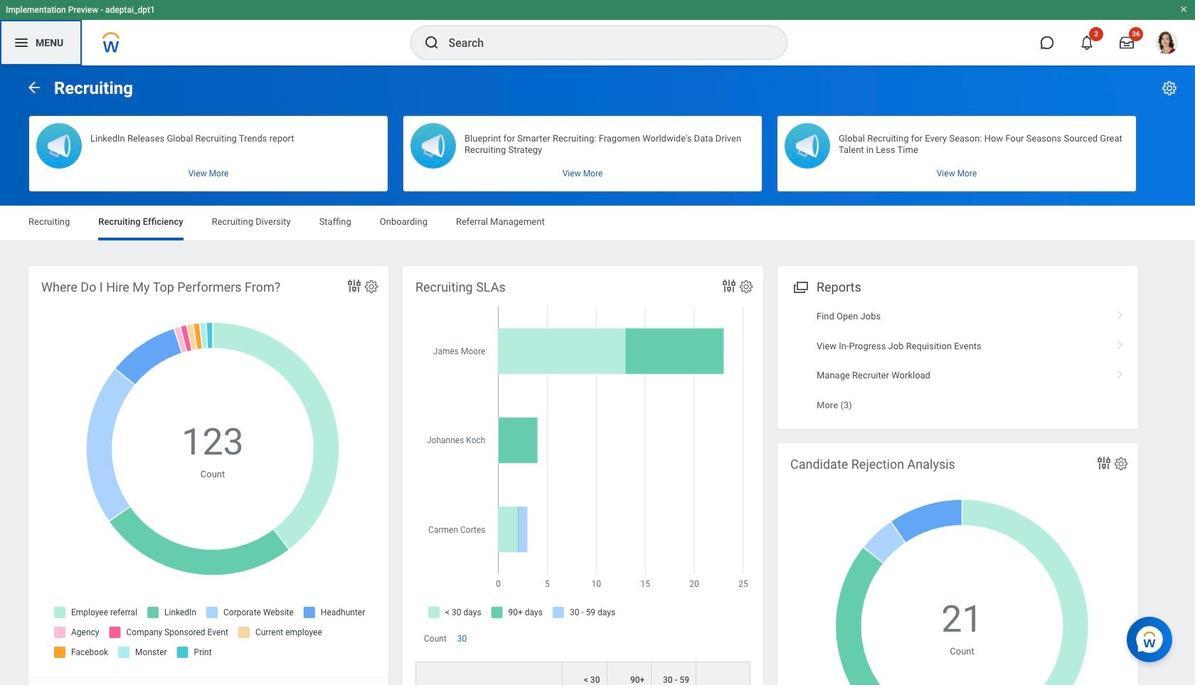 Task type: locate. For each thing, give the bounding box(es) containing it.
configure where do i hire my top performers from? image
[[364, 279, 379, 295]]

0 vertical spatial chevron right image
[[1112, 336, 1130, 350]]

1 chevron right image from the top
[[1112, 336, 1130, 350]]

2 chevron right image from the top
[[1112, 365, 1130, 379]]

list
[[778, 302, 1139, 420]]

chevron right image
[[1112, 336, 1130, 350], [1112, 365, 1130, 379]]

menu group image
[[791, 277, 810, 296]]

close environment banner image
[[1180, 5, 1189, 14]]

banner
[[0, 0, 1196, 65]]

Search Workday  search field
[[449, 27, 758, 58]]

row inside recruiting slas element
[[416, 662, 751, 686]]

row
[[416, 662, 751, 686]]

chevron right image
[[1112, 306, 1130, 320]]

previous page image
[[26, 79, 43, 96]]

1 vertical spatial chevron right image
[[1112, 365, 1130, 379]]

notifications large image
[[1081, 36, 1095, 50]]

profile logan mcneil image
[[1156, 31, 1179, 57]]

main content
[[0, 65, 1196, 686]]

where do i hire my top performers from? element
[[28, 266, 389, 686]]

recruiting slas element
[[403, 266, 764, 686]]

configure this page image
[[1162, 80, 1179, 97]]

candidate rejection analysis element
[[778, 443, 1139, 686]]

tab list
[[14, 206, 1182, 241]]

search image
[[423, 34, 440, 51]]



Task type: vqa. For each thing, say whether or not it's contained in the screenshot.
chevron right icon to the top
yes



Task type: describe. For each thing, give the bounding box(es) containing it.
configure recruiting slas image
[[739, 279, 755, 295]]

inbox large image
[[1120, 36, 1135, 50]]

justify image
[[13, 34, 30, 51]]

configure and view chart data image
[[721, 278, 738, 295]]

configure and view chart data image
[[346, 278, 363, 295]]



